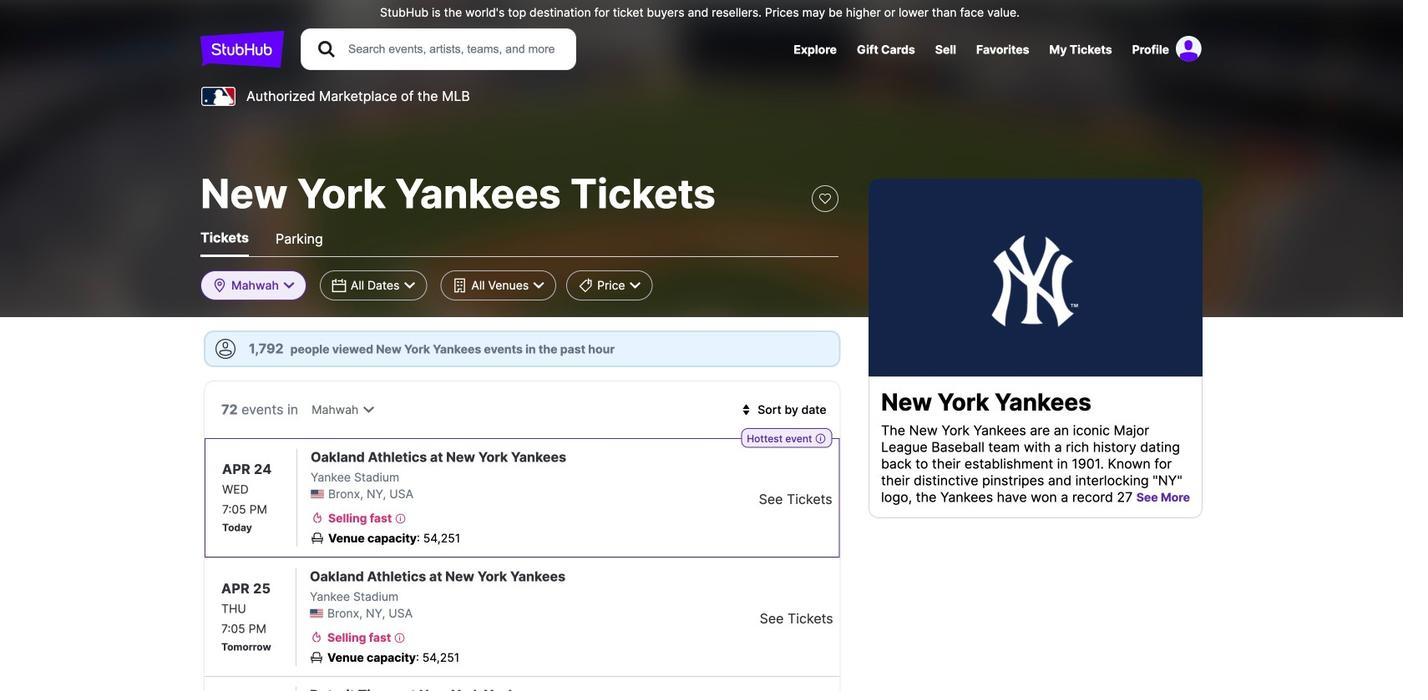 Task type: locate. For each thing, give the bounding box(es) containing it.
0 vertical spatial us national flag image
[[311, 490, 324, 499]]

tooltip image for us national flag image to the bottom
[[394, 633, 406, 644]]

tooltip image
[[395, 513, 407, 525], [394, 633, 406, 644]]

partner logo 0 image
[[201, 87, 240, 106]]

us national flag image
[[311, 490, 324, 499], [310, 609, 323, 619]]

team logo image
[[973, 218, 1099, 344]]

None field
[[201, 271, 307, 301], [320, 271, 427, 301], [441, 271, 557, 301], [567, 271, 653, 301], [302, 395, 385, 425], [201, 271, 307, 301], [320, 271, 427, 301], [441, 271, 557, 301], [567, 271, 653, 301], [302, 395, 385, 425]]

1 vertical spatial tooltip image
[[394, 633, 406, 644]]

0 vertical spatial tooltip image
[[395, 513, 407, 525]]



Task type: vqa. For each thing, say whether or not it's contained in the screenshot.
Fri associated with 16
no



Task type: describe. For each thing, give the bounding box(es) containing it.
Search events, artists, teams, and more field
[[347, 40, 561, 58]]

tooltip image for top us national flag image
[[395, 513, 407, 525]]

stubhub image
[[201, 28, 284, 70]]

1 vertical spatial us national flag image
[[310, 609, 323, 619]]



